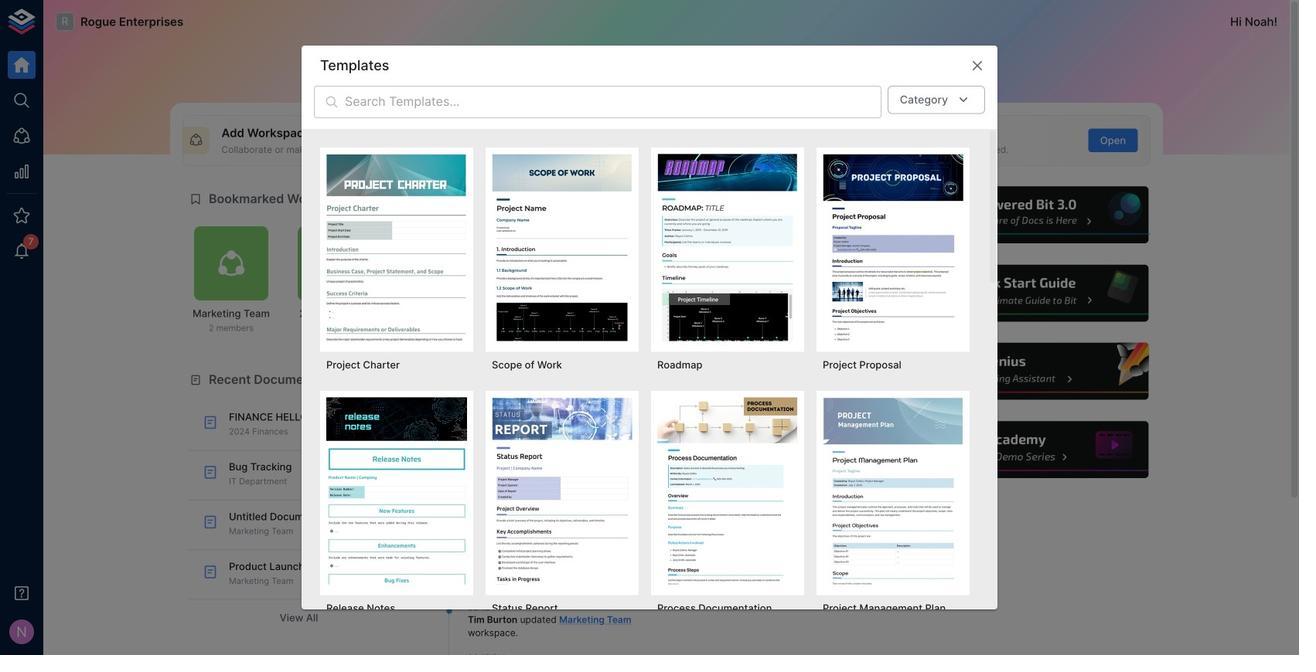 Task type: vqa. For each thing, say whether or not it's contained in the screenshot.
Scope of Work image
yes



Task type: describe. For each thing, give the bounding box(es) containing it.
1 help image from the top
[[918, 184, 1151, 246]]

project proposal image
[[823, 154, 963, 341]]

Search Templates... text field
[[345, 86, 881, 118]]

status report image
[[492, 397, 633, 585]]

release notes image
[[326, 397, 467, 585]]

2 help image from the top
[[918, 263, 1151, 324]]



Task type: locate. For each thing, give the bounding box(es) containing it.
process documentation image
[[657, 397, 798, 585]]

project management plan image
[[823, 397, 963, 585]]

roadmap image
[[657, 154, 798, 341]]

3 help image from the top
[[918, 341, 1151, 402]]

4 help image from the top
[[918, 419, 1151, 481]]

project charter image
[[326, 154, 467, 341]]

dialog
[[302, 45, 997, 656]]

help image
[[918, 184, 1151, 246], [918, 263, 1151, 324], [918, 341, 1151, 402], [918, 419, 1151, 481]]

scope of work image
[[492, 154, 633, 341]]



